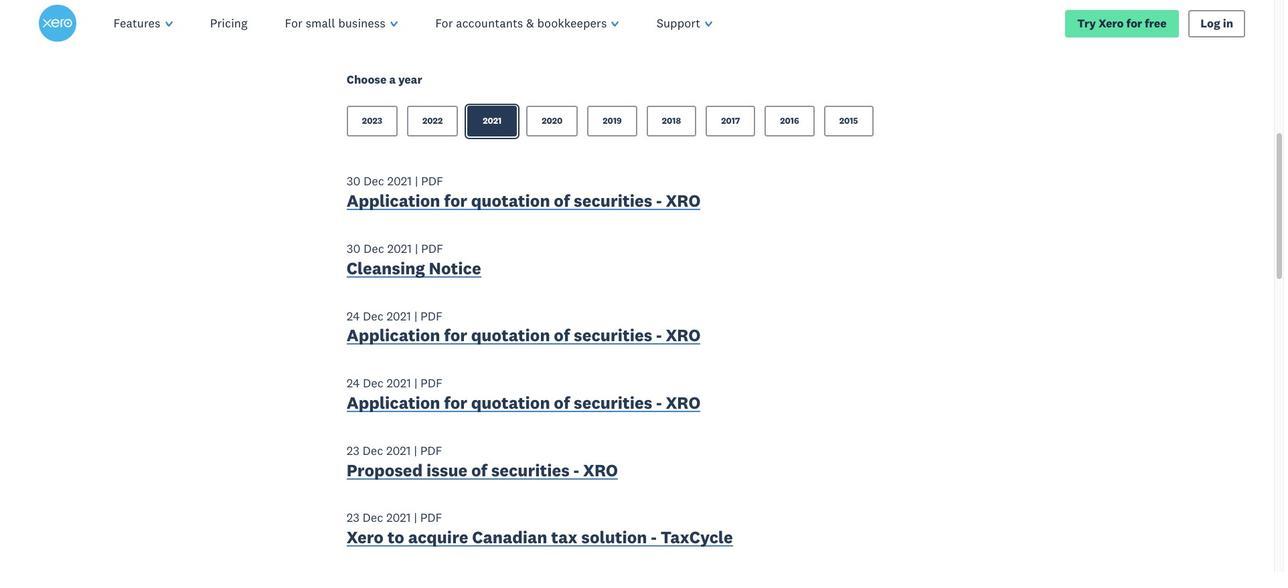 Task type: vqa. For each thing, say whether or not it's contained in the screenshot.
Choose
yes



Task type: describe. For each thing, give the bounding box(es) containing it.
23 dec 2021 | pdf proposed issue of securities - xro
[[347, 443, 618, 481]]

30 for cleansing
[[347, 241, 361, 257]]

cleansing
[[347, 258, 425, 279]]

features
[[114, 15, 161, 31]]

xro inside '23 dec 2021 | pdf proposed issue of securities - xro'
[[583, 460, 618, 481]]

dec inside '23 dec 2021 | pdf proposed issue of securities - xro'
[[363, 443, 383, 459]]

2019 button
[[588, 106, 638, 137]]

dec inside "23 dec 2021 | pdf xero to acquire canadian tax solution - taxcycle"
[[363, 511, 383, 526]]

2 application from the top
[[347, 325, 440, 347]]

2 quotation from the top
[[471, 325, 550, 347]]

log in
[[1201, 16, 1234, 30]]

business
[[338, 15, 386, 31]]

1 24 dec 2021 | pdf application for quotation of securities - xro from the top
[[347, 309, 701, 347]]

features button
[[95, 0, 191, 47]]

30 dec 2021 | pdf cleansing notice
[[347, 241, 481, 279]]

2016 button
[[765, 106, 815, 137]]

2016
[[781, 115, 800, 127]]

pdf inside the '30 dec 2021 | pdf application for quotation of securities - xro'
[[421, 174, 443, 189]]

0 vertical spatial xero
[[1099, 16, 1124, 30]]

2021 button
[[468, 106, 517, 137]]

1 24 from the top
[[347, 309, 360, 324]]

free
[[1146, 16, 1167, 30]]

log
[[1201, 16, 1221, 30]]

for for for accountants & bookkeepers
[[435, 15, 453, 31]]

2 application for quotation of securities - xro link from the top
[[347, 325, 701, 350]]

2018 button
[[647, 106, 697, 137]]

- inside '23 dec 2021 | pdf proposed issue of securities - xro'
[[574, 460, 580, 481]]

2021 inside button
[[483, 115, 502, 127]]

small
[[306, 15, 335, 31]]

xro inside the '30 dec 2021 | pdf application for quotation of securities - xro'
[[666, 190, 701, 212]]

2 24 from the top
[[347, 376, 360, 391]]

2021 inside '23 dec 2021 | pdf proposed issue of securities - xro'
[[386, 443, 411, 459]]

23 for xero
[[347, 511, 360, 526]]

23 for proposed
[[347, 443, 360, 459]]

of inside '23 dec 2021 | pdf proposed issue of securities - xro'
[[472, 460, 488, 481]]

quotation inside the '30 dec 2021 | pdf application for quotation of securities - xro'
[[471, 190, 550, 212]]

pricing link
[[191, 0, 266, 47]]

23 dec 2021 | pdf xero to acquire canadian tax solution - taxcycle
[[347, 511, 733, 549]]

choose a year
[[347, 73, 423, 87]]

3 application from the top
[[347, 393, 440, 414]]

dec inside the '30 dec 2021 | pdf application for quotation of securities - xro'
[[364, 174, 384, 189]]

pdf inside "23 dec 2021 | pdf xero to acquire canadian tax solution - taxcycle"
[[420, 511, 442, 526]]

2022 button
[[407, 106, 458, 137]]

2017 button
[[706, 106, 756, 137]]

2022
[[423, 115, 443, 127]]

bookkeepers
[[538, 15, 607, 31]]

2021 inside the '30 dec 2021 | pdf application for quotation of securities - xro'
[[387, 174, 412, 189]]

canadian
[[472, 527, 548, 549]]

pdf inside 30 dec 2021 | pdf cleansing notice
[[421, 241, 443, 257]]

30 for application
[[347, 174, 361, 189]]

a
[[389, 73, 396, 87]]

2 24 dec 2021 | pdf application for quotation of securities - xro from the top
[[347, 376, 701, 414]]

2021 inside 30 dec 2021 | pdf cleansing notice
[[387, 241, 412, 257]]

for for for small business
[[285, 15, 303, 31]]

pricing
[[210, 15, 248, 31]]

for small business
[[285, 15, 386, 31]]

| inside '23 dec 2021 | pdf proposed issue of securities - xro'
[[414, 443, 417, 459]]

2023 button
[[347, 106, 398, 137]]

xero inside "23 dec 2021 | pdf xero to acquire canadian tax solution - taxcycle"
[[347, 527, 384, 549]]

securities inside the '30 dec 2021 | pdf application for quotation of securities - xro'
[[574, 190, 653, 212]]

2019
[[603, 115, 622, 127]]

solution
[[582, 527, 647, 549]]

taxcycle
[[661, 527, 733, 549]]

2020 button
[[527, 106, 578, 137]]

in
[[1224, 16, 1234, 30]]

for small business button
[[266, 0, 417, 47]]

| inside the '30 dec 2021 | pdf application for quotation of securities - xro'
[[415, 174, 418, 189]]

try xero for free
[[1078, 16, 1167, 30]]

for accountants & bookkeepers button
[[417, 0, 638, 47]]

for inside try xero for free link
[[1127, 16, 1143, 30]]



Task type: locate. For each thing, give the bounding box(es) containing it.
try
[[1078, 16, 1097, 30]]

24 dec 2021 | pdf application for quotation of securities - xro
[[347, 309, 701, 347], [347, 376, 701, 414]]

30 up 'cleansing'
[[347, 241, 361, 257]]

pdf
[[421, 174, 443, 189], [421, 241, 443, 257], [421, 309, 443, 324], [421, 376, 443, 391], [420, 443, 442, 459], [420, 511, 442, 526]]

30 inside the '30 dec 2021 | pdf application for quotation of securities - xro'
[[347, 174, 361, 189]]

1 quotation from the top
[[471, 190, 550, 212]]

0 horizontal spatial xero
[[347, 527, 384, 549]]

1 vertical spatial xero
[[347, 527, 384, 549]]

2021 inside "23 dec 2021 | pdf xero to acquire canadian tax solution - taxcycle"
[[386, 511, 411, 526]]

3 quotation from the top
[[471, 393, 550, 414]]

proposed
[[347, 460, 423, 481]]

1 vertical spatial application
[[347, 325, 440, 347]]

23 down proposed on the bottom left of the page
[[347, 511, 360, 526]]

choose
[[347, 73, 387, 87]]

1 vertical spatial 30
[[347, 241, 361, 257]]

3 application for quotation of securities - xro link from the top
[[347, 393, 701, 417]]

pdf inside '23 dec 2021 | pdf proposed issue of securities - xro'
[[420, 443, 442, 459]]

2 vertical spatial application for quotation of securities - xro link
[[347, 393, 701, 417]]

0 vertical spatial application
[[347, 190, 440, 212]]

issue
[[427, 460, 468, 481]]

0 vertical spatial 23
[[347, 443, 360, 459]]

2 30 from the top
[[347, 241, 361, 257]]

for
[[1127, 16, 1143, 30], [444, 190, 468, 212], [444, 325, 468, 347], [444, 393, 468, 414]]

2023
[[362, 115, 383, 127]]

securities inside '23 dec 2021 | pdf proposed issue of securities - xro'
[[491, 460, 570, 481]]

application inside the '30 dec 2021 | pdf application for quotation of securities - xro'
[[347, 190, 440, 212]]

0 vertical spatial 30
[[347, 174, 361, 189]]

&
[[526, 15, 534, 31]]

application
[[347, 190, 440, 212], [347, 325, 440, 347], [347, 393, 440, 414]]

1 application from the top
[[347, 190, 440, 212]]

to
[[388, 527, 405, 549]]

1 vertical spatial 24 dec 2021 | pdf application for quotation of securities - xro
[[347, 376, 701, 414]]

for
[[285, 15, 303, 31], [435, 15, 453, 31]]

support
[[657, 15, 701, 31]]

1 30 from the top
[[347, 174, 361, 189]]

0 vertical spatial quotation
[[471, 190, 550, 212]]

- inside "23 dec 2021 | pdf xero to acquire canadian tax solution - taxcycle"
[[651, 527, 657, 549]]

dec inside 30 dec 2021 | pdf cleansing notice
[[364, 241, 384, 257]]

2017
[[722, 115, 740, 127]]

xero left to
[[347, 527, 384, 549]]

1 horizontal spatial xero
[[1099, 16, 1124, 30]]

24
[[347, 309, 360, 324], [347, 376, 360, 391]]

of inside the '30 dec 2021 | pdf application for quotation of securities - xro'
[[554, 190, 570, 212]]

cleansing notice link
[[347, 258, 481, 282]]

2 vertical spatial quotation
[[471, 393, 550, 414]]

2 vertical spatial application
[[347, 393, 440, 414]]

try xero for free link
[[1066, 10, 1180, 37]]

-
[[656, 190, 662, 212], [656, 325, 662, 347], [656, 393, 662, 414], [574, 460, 580, 481], [651, 527, 657, 549]]

1 vertical spatial 23
[[347, 511, 360, 526]]

acquire
[[408, 527, 469, 549]]

for left small
[[285, 15, 303, 31]]

1 23 from the top
[[347, 443, 360, 459]]

notice
[[429, 258, 481, 279]]

1 vertical spatial 24
[[347, 376, 360, 391]]

for left accountants
[[435, 15, 453, 31]]

30
[[347, 174, 361, 189], [347, 241, 361, 257]]

for accountants & bookkeepers
[[435, 15, 607, 31]]

support button
[[638, 0, 732, 47]]

23 up proposed on the bottom left of the page
[[347, 443, 360, 459]]

xero to acquire canadian tax solution - taxcycle link
[[347, 527, 733, 552]]

2018
[[662, 115, 681, 127]]

30 inside 30 dec 2021 | pdf cleansing notice
[[347, 241, 361, 257]]

0 vertical spatial 24
[[347, 309, 360, 324]]

2015
[[840, 115, 859, 127]]

securities
[[574, 190, 653, 212], [574, 325, 653, 347], [574, 393, 653, 414], [491, 460, 570, 481]]

xero homepage image
[[39, 5, 76, 42]]

xero right try
[[1099, 16, 1124, 30]]

2021
[[483, 115, 502, 127], [387, 174, 412, 189], [387, 241, 412, 257], [387, 309, 411, 324], [387, 376, 411, 391], [386, 443, 411, 459], [386, 511, 411, 526]]

for inside the '30 dec 2021 | pdf application for quotation of securities - xro'
[[444, 190, 468, 212]]

2020
[[542, 115, 563, 127]]

dec
[[364, 174, 384, 189], [364, 241, 384, 257], [363, 309, 384, 324], [363, 376, 384, 391], [363, 443, 383, 459], [363, 511, 383, 526]]

2 23 from the top
[[347, 511, 360, 526]]

- inside the '30 dec 2021 | pdf application for quotation of securities - xro'
[[656, 190, 662, 212]]

1 vertical spatial quotation
[[471, 325, 550, 347]]

log in link
[[1189, 10, 1246, 37]]

23
[[347, 443, 360, 459], [347, 511, 360, 526]]

30 dec 2021 | pdf application for quotation of securities - xro
[[347, 174, 701, 212]]

xero
[[1099, 16, 1124, 30], [347, 527, 384, 549]]

0 vertical spatial 24 dec 2021 | pdf application for quotation of securities - xro
[[347, 309, 701, 347]]

1 vertical spatial application for quotation of securities - xro link
[[347, 325, 701, 350]]

|
[[415, 174, 418, 189], [415, 241, 418, 257], [414, 309, 418, 324], [414, 376, 418, 391], [414, 443, 417, 459], [414, 511, 417, 526]]

0 horizontal spatial for
[[285, 15, 303, 31]]

23 inside '23 dec 2021 | pdf proposed issue of securities - xro'
[[347, 443, 360, 459]]

application for quotation of securities - xro link
[[347, 190, 701, 215], [347, 325, 701, 350], [347, 393, 701, 417]]

tax
[[552, 527, 578, 549]]

1 for from the left
[[285, 15, 303, 31]]

1 horizontal spatial for
[[435, 15, 453, 31]]

| inside 30 dec 2021 | pdf cleansing notice
[[415, 241, 418, 257]]

xro
[[666, 190, 701, 212], [666, 325, 701, 347], [666, 393, 701, 414], [583, 460, 618, 481]]

proposed issue of securities - xro link
[[347, 460, 618, 484]]

of
[[554, 190, 570, 212], [554, 325, 570, 347], [554, 393, 570, 414], [472, 460, 488, 481]]

quotation
[[471, 190, 550, 212], [471, 325, 550, 347], [471, 393, 550, 414]]

accountants
[[456, 15, 523, 31]]

2015 button
[[824, 106, 874, 137]]

2 for from the left
[[435, 15, 453, 31]]

0 vertical spatial application for quotation of securities - xro link
[[347, 190, 701, 215]]

23 inside "23 dec 2021 | pdf xero to acquire canadian tax solution - taxcycle"
[[347, 511, 360, 526]]

| inside "23 dec 2021 | pdf xero to acquire canadian tax solution - taxcycle"
[[414, 511, 417, 526]]

year
[[398, 73, 423, 87]]

30 down 2023 button
[[347, 174, 361, 189]]

1 application for quotation of securities - xro link from the top
[[347, 190, 701, 215]]



